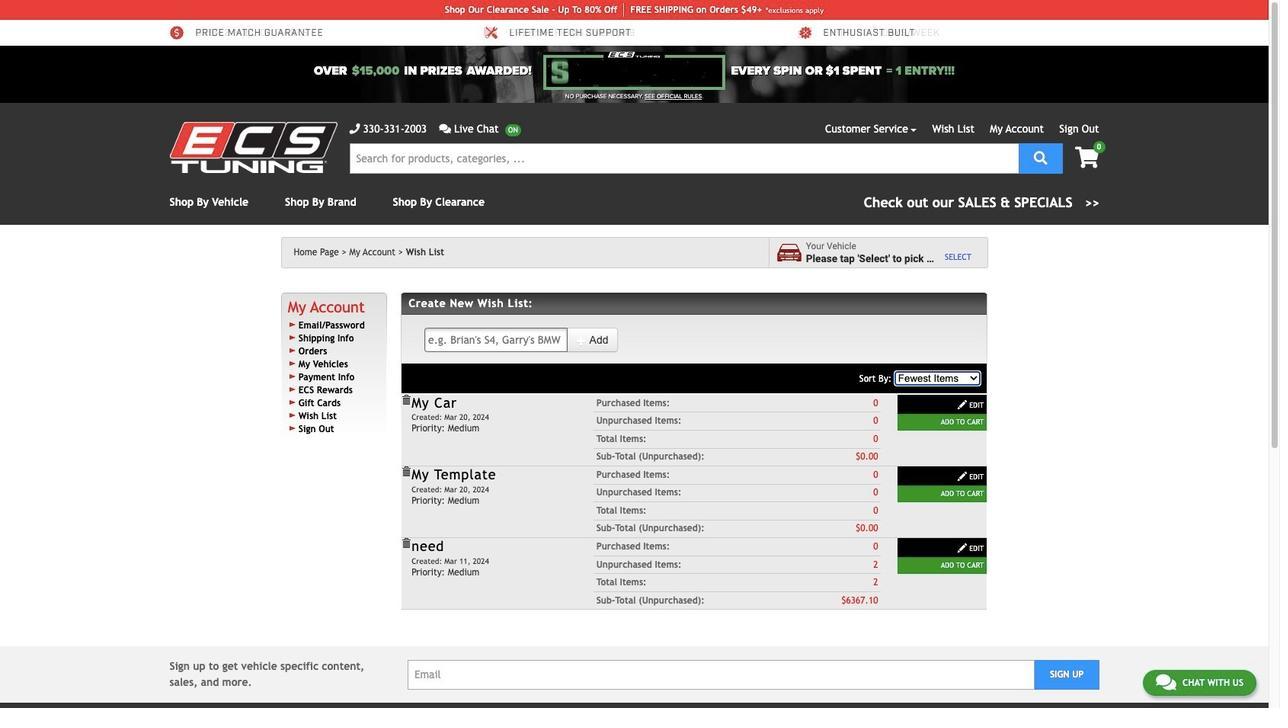Task type: vqa. For each thing, say whether or not it's contained in the screenshot.
Delete image corresponding to bottommost white image
yes



Task type: describe. For each thing, give the bounding box(es) containing it.
phone image
[[350, 123, 360, 134]]

shopping cart image
[[1076, 147, 1100, 168]]

search image
[[1034, 151, 1048, 164]]

2 delete image from the top
[[401, 467, 412, 477]]

Search text field
[[350, 143, 1019, 174]]

ecs tuning image
[[170, 122, 337, 173]]

1 vertical spatial white image
[[958, 543, 968, 554]]

white image for first delete image from the bottom of the page
[[958, 471, 968, 482]]

0 vertical spatial white image
[[577, 335, 587, 346]]



Task type: locate. For each thing, give the bounding box(es) containing it.
white image for 1st delete image from the top of the page
[[958, 399, 968, 410]]

ecs tuning 'spin to win' contest logo image
[[544, 52, 725, 90]]

e.g. Brian's S4, Garry's BMW E92...etc text field
[[425, 328, 568, 352]]

1 delete image from the top
[[401, 395, 412, 406]]

1 horizontal spatial white image
[[958, 543, 968, 554]]

delete image
[[401, 395, 412, 406], [401, 467, 412, 477]]

white image
[[958, 399, 968, 410], [958, 471, 968, 482]]

1 vertical spatial delete image
[[401, 467, 412, 477]]

white image
[[577, 335, 587, 346], [958, 543, 968, 554]]

1 white image from the top
[[958, 399, 968, 410]]

0 vertical spatial delete image
[[401, 395, 412, 406]]

comments image
[[439, 123, 451, 134]]

0 horizontal spatial white image
[[577, 335, 587, 346]]

2 white image from the top
[[958, 471, 968, 482]]

comments image
[[1156, 673, 1177, 691]]

delete image
[[401, 538, 412, 549]]

1 vertical spatial white image
[[958, 471, 968, 482]]

0 vertical spatial white image
[[958, 399, 968, 410]]

Email email field
[[408, 660, 1035, 690]]



